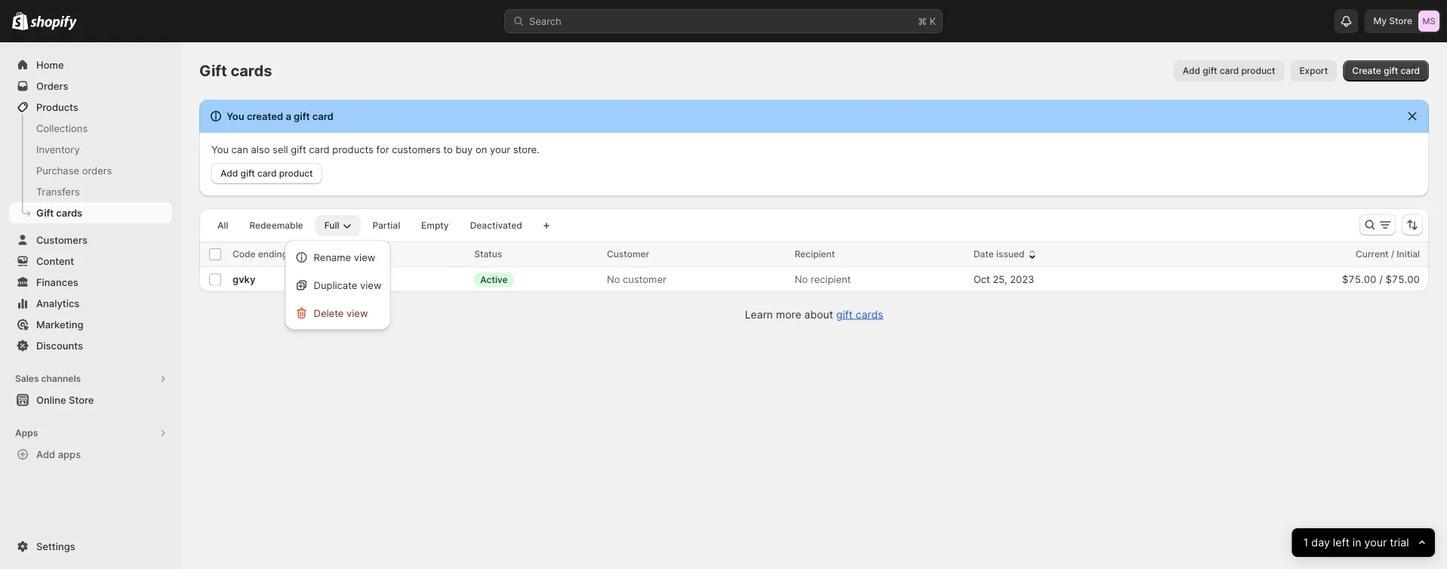 Task type: describe. For each thing, give the bounding box(es) containing it.
code ending button
[[233, 247, 303, 262]]

add inside button
[[36, 448, 55, 460]]

for
[[376, 143, 389, 155]]

orders
[[82, 165, 112, 176]]

0 horizontal spatial add gift card product
[[220, 168, 313, 179]]

0 vertical spatial cards
[[231, 62, 272, 80]]

redeemable
[[249, 220, 303, 231]]

store.
[[513, 143, 540, 155]]

date
[[974, 249, 994, 260]]

1 horizontal spatial gift
[[199, 62, 227, 80]]

discounts link
[[9, 335, 172, 356]]

delete view button
[[290, 301, 386, 325]]

rename view button
[[290, 245, 386, 270]]

customers link
[[9, 230, 172, 251]]

rename view
[[314, 251, 375, 263]]

apps
[[58, 448, 81, 460]]

active
[[480, 274, 508, 285]]

1 $75.00 from the left
[[1342, 274, 1377, 285]]

created
[[247, 110, 283, 122]]

duplicate view button
[[290, 273, 386, 297]]

1 horizontal spatial add gift card product
[[1183, 65, 1276, 76]]

sales
[[15, 373, 39, 384]]

recipient
[[811, 274, 851, 285]]

deactivated
[[470, 220, 522, 231]]

empty link
[[412, 215, 458, 236]]

on
[[476, 143, 487, 155]]

issued
[[996, 249, 1025, 260]]

delete
[[314, 307, 344, 319]]

gift inside gift cards link
[[36, 207, 54, 219]]

sales channels
[[15, 373, 81, 384]]

current / initial
[[1356, 249, 1420, 260]]

add apps button
[[9, 444, 172, 465]]

no for no recipient
[[795, 274, 808, 285]]

code ending
[[233, 249, 288, 260]]

/ for current
[[1391, 249, 1395, 260]]

more
[[776, 308, 802, 321]]

add apps
[[36, 448, 81, 460]]

1 day left in your trial button
[[1292, 529, 1435, 557]]

customers
[[392, 143, 441, 155]]

my store image
[[1419, 11, 1440, 32]]

shopify image
[[12, 12, 28, 30]]

0 horizontal spatial product
[[279, 168, 313, 179]]

view for duplicate view
[[360, 279, 382, 291]]

search
[[529, 15, 562, 27]]

add for add gift card product link to the right
[[1183, 65, 1201, 76]]

1 day left in your trial
[[1304, 536, 1409, 549]]

settings
[[36, 541, 75, 552]]

can
[[231, 143, 248, 155]]

delete view
[[314, 307, 368, 319]]

finances link
[[9, 272, 172, 293]]

online store button
[[0, 390, 181, 411]]

create gift card
[[1352, 65, 1420, 76]]

add for the bottom add gift card product link
[[220, 168, 238, 179]]

store for online store
[[69, 394, 94, 406]]

learn more about gift cards
[[745, 308, 884, 321]]

no for no customer
[[607, 274, 620, 285]]

online store link
[[9, 390, 172, 411]]

tab list containing all
[[205, 214, 534, 236]]

orders
[[36, 80, 68, 92]]

transfers
[[36, 186, 80, 197]]

date issued
[[974, 249, 1025, 260]]

create gift card link
[[1343, 60, 1429, 82]]

to
[[443, 143, 453, 155]]

settings link
[[9, 536, 172, 557]]

recipient
[[795, 249, 835, 260]]

card for the bottom add gift card product link
[[257, 168, 277, 179]]

products
[[36, 101, 78, 113]]

1
[[1304, 536, 1309, 549]]

current
[[1356, 249, 1389, 260]]

analytics link
[[9, 293, 172, 314]]

discounts
[[36, 340, 83, 351]]

0 horizontal spatial cards
[[56, 207, 82, 219]]

k
[[930, 15, 936, 27]]

2023
[[1010, 274, 1034, 285]]

partial
[[373, 220, 400, 231]]

full
[[324, 220, 339, 231]]

2 vertical spatial cards
[[856, 308, 884, 321]]

channels
[[41, 373, 81, 384]]

create
[[1352, 65, 1382, 76]]

25,
[[993, 274, 1007, 285]]

partial link
[[363, 215, 409, 236]]

trial
[[1390, 536, 1409, 549]]

oct
[[974, 274, 990, 285]]

recipient button
[[795, 247, 850, 262]]

⌘
[[918, 15, 927, 27]]

my store
[[1374, 15, 1413, 26]]

initial
[[1397, 249, 1420, 260]]

2 $75.00 from the left
[[1386, 274, 1420, 285]]

duplicate
[[314, 279, 357, 291]]

/ for $75.00
[[1380, 274, 1383, 285]]

redeemable link
[[240, 215, 312, 236]]

sales channels button
[[9, 368, 172, 390]]

empty
[[421, 220, 449, 231]]



Task type: vqa. For each thing, say whether or not it's contained in the screenshot.
Dialog
no



Task type: locate. For each thing, give the bounding box(es) containing it.
you left created
[[227, 110, 244, 122]]

purchase orders link
[[9, 160, 172, 181]]

add gift card product link
[[1174, 60, 1285, 82], [211, 163, 322, 184]]

you
[[227, 110, 244, 122], [211, 143, 229, 155]]

/ down current / initial
[[1380, 274, 1383, 285]]

1 vertical spatial add
[[220, 168, 238, 179]]

customer
[[623, 274, 667, 285]]

1 vertical spatial gift cards
[[36, 207, 82, 219]]

gift cards up created
[[199, 62, 272, 80]]

buy
[[456, 143, 473, 155]]

collections
[[36, 122, 88, 134]]

1 vertical spatial /
[[1380, 274, 1383, 285]]

card
[[1220, 65, 1239, 76], [1401, 65, 1420, 76], [312, 110, 334, 122], [309, 143, 330, 155], [257, 168, 277, 179]]

left
[[1333, 536, 1350, 549]]

customer
[[607, 249, 649, 260]]

cards down transfers
[[56, 207, 82, 219]]

1 vertical spatial view
[[360, 279, 382, 291]]

product down sell
[[279, 168, 313, 179]]

/ left initial
[[1391, 249, 1395, 260]]

view inside button
[[360, 279, 382, 291]]

orders link
[[9, 76, 172, 97]]

shopify image
[[30, 15, 77, 31]]

0 horizontal spatial $75.00
[[1342, 274, 1377, 285]]

view for rename view
[[354, 251, 375, 263]]

add
[[1183, 65, 1201, 76], [220, 168, 238, 179], [36, 448, 55, 460]]

about
[[805, 308, 833, 321]]

day
[[1312, 536, 1330, 549]]

cards right 'about'
[[856, 308, 884, 321]]

0 vertical spatial store
[[1389, 15, 1413, 26]]

/ inside button
[[1391, 249, 1395, 260]]

ending
[[258, 249, 288, 260]]

1 vertical spatial add gift card product
[[220, 168, 313, 179]]

1 vertical spatial your
[[1365, 536, 1387, 549]]

content link
[[9, 251, 172, 272]]

0 horizontal spatial /
[[1380, 274, 1383, 285]]

$75.00 down current
[[1342, 274, 1377, 285]]

1 horizontal spatial store
[[1389, 15, 1413, 26]]

date issued button
[[974, 247, 1040, 262]]

learn
[[745, 308, 773, 321]]

0 horizontal spatial no
[[607, 274, 620, 285]]

1 horizontal spatial add
[[220, 168, 238, 179]]

1 vertical spatial gift
[[36, 207, 54, 219]]

sell
[[273, 143, 288, 155]]

view inside button
[[347, 307, 368, 319]]

view right the 'duplicate'
[[360, 279, 382, 291]]

$75.00 / $75.00
[[1342, 274, 1420, 285]]

oct 25, 2023
[[974, 274, 1034, 285]]

you left can
[[211, 143, 229, 155]]

code
[[233, 249, 256, 260]]

store for my store
[[1389, 15, 1413, 26]]

gift cards link
[[9, 202, 172, 223]]

/
[[1391, 249, 1395, 260], [1380, 274, 1383, 285]]

inventory link
[[9, 139, 172, 160]]

customers
[[36, 234, 88, 246]]

1 vertical spatial you
[[211, 143, 229, 155]]

0 vertical spatial view
[[354, 251, 375, 263]]

0 vertical spatial add gift card product link
[[1174, 60, 1285, 82]]

1 horizontal spatial your
[[1365, 536, 1387, 549]]

0 vertical spatial gift
[[199, 62, 227, 80]]

a
[[286, 110, 291, 122]]

menu
[[290, 245, 386, 325]]

apps
[[15, 428, 38, 439]]

0 horizontal spatial add
[[36, 448, 55, 460]]

add gift card product
[[1183, 65, 1276, 76], [220, 168, 313, 179]]

$75.00
[[1342, 274, 1377, 285], [1386, 274, 1420, 285]]

0 vertical spatial add gift card product
[[1183, 65, 1276, 76]]

0 vertical spatial /
[[1391, 249, 1395, 260]]

1 vertical spatial product
[[279, 168, 313, 179]]

you created a gift card
[[227, 110, 334, 122]]

2 no from the left
[[795, 274, 808, 285]]

rename
[[314, 251, 351, 263]]

0 horizontal spatial add gift card product link
[[211, 163, 322, 184]]

products link
[[9, 97, 172, 118]]

full button
[[315, 215, 360, 236]]

products
[[332, 143, 374, 155]]

view for delete view
[[347, 307, 368, 319]]

0 vertical spatial product
[[1242, 65, 1276, 76]]

all
[[217, 220, 228, 231]]

export
[[1300, 65, 1328, 76]]

0 horizontal spatial store
[[69, 394, 94, 406]]

home
[[36, 59, 64, 71]]

1 vertical spatial store
[[69, 394, 94, 406]]

0 vertical spatial you
[[227, 110, 244, 122]]

status
[[474, 249, 502, 260]]

menu containing rename view
[[290, 245, 386, 325]]

in
[[1353, 536, 1362, 549]]

apps button
[[9, 423, 172, 444]]

duplicate view
[[314, 279, 382, 291]]

store inside button
[[69, 394, 94, 406]]

0 vertical spatial your
[[490, 143, 510, 155]]

0 vertical spatial add
[[1183, 65, 1201, 76]]

my
[[1374, 15, 1387, 26]]

gift
[[199, 62, 227, 80], [36, 207, 54, 219]]

store
[[1389, 15, 1413, 26], [69, 394, 94, 406]]

0 horizontal spatial gift
[[36, 207, 54, 219]]

1 no from the left
[[607, 274, 620, 285]]

inventory
[[36, 143, 80, 155]]

view right delete at left bottom
[[347, 307, 368, 319]]

1 vertical spatial cards
[[56, 207, 82, 219]]

view
[[354, 251, 375, 263], [360, 279, 382, 291], [347, 307, 368, 319]]

product left export on the right of page
[[1242, 65, 1276, 76]]

gift
[[1203, 65, 1218, 76], [1384, 65, 1399, 76], [294, 110, 310, 122], [291, 143, 306, 155], [240, 168, 255, 179], [836, 308, 853, 321]]

also
[[251, 143, 270, 155]]

you for you can also sell gift card products for customers to buy on your store.
[[211, 143, 229, 155]]

your right the in at the right bottom
[[1365, 536, 1387, 549]]

gvky
[[233, 274, 256, 285]]

home link
[[9, 54, 172, 76]]

transfers link
[[9, 181, 172, 202]]

cards up created
[[231, 62, 272, 80]]

1 horizontal spatial /
[[1391, 249, 1395, 260]]

view inside button
[[354, 251, 375, 263]]

online store
[[36, 394, 94, 406]]

2 vertical spatial add
[[36, 448, 55, 460]]

no down the customer
[[607, 274, 620, 285]]

2 horizontal spatial add
[[1183, 65, 1201, 76]]

1 horizontal spatial no
[[795, 274, 808, 285]]

tab list
[[205, 214, 534, 236]]

card for create gift card link
[[1401, 65, 1420, 76]]

customer button
[[607, 247, 665, 262]]

2 horizontal spatial cards
[[856, 308, 884, 321]]

your inside dropdown button
[[1365, 536, 1387, 549]]

1 horizontal spatial cards
[[231, 62, 272, 80]]

2 vertical spatial view
[[347, 307, 368, 319]]

1 horizontal spatial product
[[1242, 65, 1276, 76]]

export button
[[1291, 60, 1337, 82]]

store down sales channels button on the left bottom
[[69, 394, 94, 406]]

no down "recipient"
[[795, 274, 808, 285]]

1 horizontal spatial gift cards
[[199, 62, 272, 80]]

$75.00 down initial
[[1386, 274, 1420, 285]]

collections link
[[9, 118, 172, 139]]

card for add gift card product link to the right
[[1220, 65, 1239, 76]]

0 horizontal spatial your
[[490, 143, 510, 155]]

view right rename
[[354, 251, 375, 263]]

marketing link
[[9, 314, 172, 335]]

finances
[[36, 276, 78, 288]]

⌘ k
[[918, 15, 936, 27]]

current / initial button
[[1356, 247, 1435, 262]]

online
[[36, 394, 66, 406]]

gift cards down transfers
[[36, 207, 82, 219]]

store right my
[[1389, 15, 1413, 26]]

analytics
[[36, 297, 79, 309]]

marketing
[[36, 319, 83, 330]]

content
[[36, 255, 74, 267]]

0 vertical spatial gift cards
[[199, 62, 272, 80]]

your right on
[[490, 143, 510, 155]]

1 vertical spatial add gift card product link
[[211, 163, 322, 184]]

no customer
[[607, 274, 667, 285]]

1 horizontal spatial $75.00
[[1386, 274, 1420, 285]]

gift cards link
[[836, 308, 884, 321]]

you for you created a gift card
[[227, 110, 244, 122]]

1 horizontal spatial add gift card product link
[[1174, 60, 1285, 82]]

0 horizontal spatial gift cards
[[36, 207, 82, 219]]



